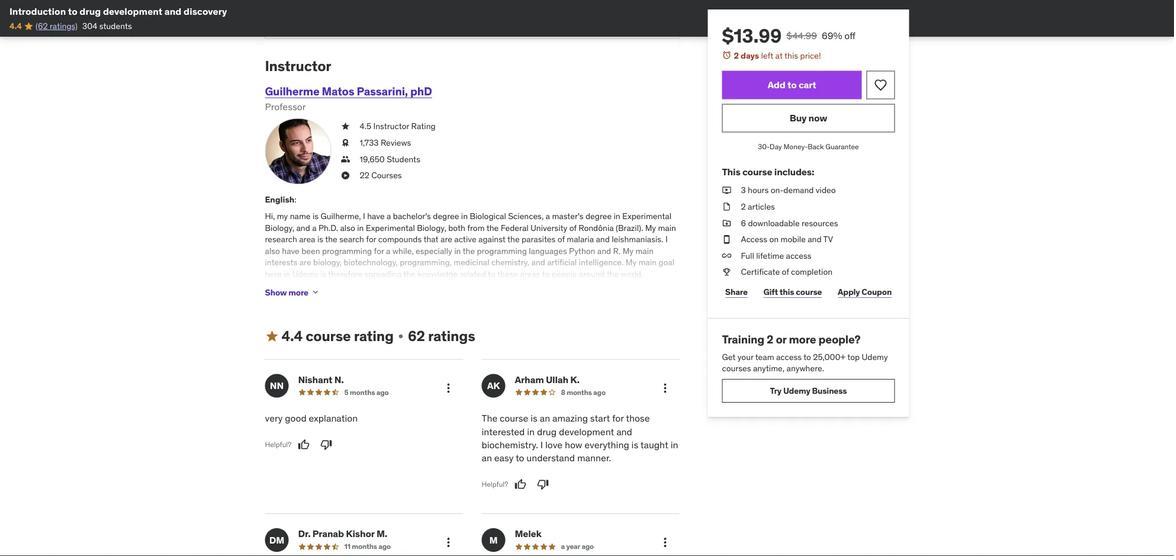 Task type: locate. For each thing, give the bounding box(es) containing it.
1 vertical spatial udemy
[[862, 351, 888, 362]]

the down programming,
[[403, 269, 416, 280]]

main left goal
[[639, 257, 657, 268]]

udemy inside training 2 or more people? get your team access to 25,000+ top udemy courses anytime, anywhere.
[[862, 351, 888, 362]]

0 vertical spatial access
[[786, 250, 812, 261]]

for right the start
[[612, 412, 624, 425]]

1 horizontal spatial biology,
[[417, 223, 446, 233]]

for right search
[[366, 234, 376, 245]]

xsmall image for 1,733 reviews
[[341, 137, 350, 149]]

4.4 right the medium icon at the bottom
[[282, 328, 303, 345]]

1 horizontal spatial udemy
[[783, 385, 810, 396]]

and down those
[[617, 426, 632, 438]]

helpful? left mark review by arham ullah k. as helpful icon
[[482, 480, 508, 489]]

1 biology, from the left
[[265, 223, 294, 233]]

more inside training 2 or more people? get your team access to 25,000+ top udemy courses anytime, anywhere.
[[789, 332, 816, 347]]

udemy right try
[[783, 385, 810, 396]]

1 horizontal spatial 2
[[741, 201, 746, 212]]

0 vertical spatial 2
[[734, 50, 739, 61]]

0 vertical spatial 4.4
[[9, 21, 22, 31]]

good
[[285, 412, 307, 425]]

areas
[[520, 269, 540, 280]]

is down biology,
[[320, 269, 326, 280]]

udemy right top
[[862, 351, 888, 362]]

0 vertical spatial instructor
[[265, 58, 331, 75]]

0 horizontal spatial an
[[482, 452, 492, 464]]

in up '(brazil).'
[[614, 211, 620, 222]]

additional actions for review by melek image
[[658, 536, 672, 550]]

start
[[590, 412, 610, 425]]

sciences,
[[508, 211, 544, 222]]

programming,
[[400, 257, 452, 268]]

xsmall image left 3
[[722, 185, 732, 196]]

0 horizontal spatial have
[[282, 246, 300, 256]]

the
[[482, 412, 498, 425]]

active
[[454, 234, 476, 245]]

xsmall image left access
[[722, 234, 732, 245]]

in up both at top left
[[461, 211, 468, 222]]

been
[[302, 246, 320, 256]]

also down research
[[265, 246, 280, 256]]

is
[[313, 211, 319, 222], [317, 234, 323, 245], [320, 269, 326, 280], [531, 412, 538, 425], [632, 439, 639, 451]]

0 horizontal spatial drug
[[80, 5, 101, 17]]

a
[[387, 211, 391, 222], [546, 211, 550, 222], [312, 223, 317, 233], [386, 246, 391, 256], [561, 542, 565, 551]]

0 vertical spatial i
[[363, 211, 365, 222]]

xsmall image left full
[[722, 250, 732, 261]]

access down mobile
[[786, 250, 812, 261]]

0 horizontal spatial i
[[363, 211, 365, 222]]

1 horizontal spatial helpful?
[[482, 480, 508, 489]]

left
[[761, 50, 774, 61]]

2 horizontal spatial of
[[782, 267, 789, 277]]

1 vertical spatial also
[[265, 246, 280, 256]]

1 vertical spatial more
[[789, 332, 816, 347]]

0 horizontal spatial instructor
[[265, 58, 331, 75]]

0 horizontal spatial development
[[103, 5, 162, 17]]

phd
[[410, 84, 432, 98]]

a up the university
[[546, 211, 550, 222]]

to inside the course is an amazing start for those interested in drug development and biochemistry. i love how everything is taught in an easy to understand manner.
[[516, 452, 524, 464]]

course inside the course is an amazing start for those interested in drug development and biochemistry. i love how everything is taught in an easy to understand manner.
[[500, 412, 528, 425]]

0 horizontal spatial more
[[288, 287, 308, 298]]

show more
[[265, 287, 308, 298]]

team
[[755, 351, 774, 362]]

add to cart
[[768, 79, 816, 91]]

name
[[290, 211, 311, 222]]

manner.
[[577, 452, 611, 464]]

to up anywhere.
[[804, 351, 811, 362]]

these
[[497, 269, 518, 280]]

4.4 for 4.4 course rating
[[282, 328, 303, 345]]

19,650
[[360, 154, 385, 165]]

1 vertical spatial have
[[282, 246, 300, 256]]

matos
[[322, 84, 354, 98]]

0 vertical spatial are
[[441, 234, 452, 245]]

xsmall image
[[341, 121, 350, 133], [341, 154, 350, 165], [722, 185, 732, 196], [722, 201, 732, 212], [722, 217, 732, 229], [722, 250, 732, 261], [311, 288, 320, 297]]

drug inside the course is an amazing start for those interested in drug development and biochemistry. i love how everything is taught in an easy to understand manner.
[[537, 426, 557, 438]]

experimental up compounds
[[366, 223, 415, 233]]

my up leishmaniasis.
[[645, 223, 656, 233]]

0 vertical spatial main
[[658, 223, 676, 233]]

arham ullah k.
[[515, 374, 580, 386]]

1 vertical spatial drug
[[537, 426, 557, 438]]

my right the r.
[[623, 246, 634, 256]]

more right or
[[789, 332, 816, 347]]

biochemistry.
[[482, 439, 538, 451]]

r.
[[613, 246, 621, 256]]

drug up love
[[537, 426, 557, 438]]

2 horizontal spatial 2
[[767, 332, 774, 347]]

to inside "button"
[[788, 79, 797, 91]]

xsmall image right show more
[[311, 288, 320, 297]]

0 vertical spatial udemy
[[292, 269, 318, 280]]

ago for nishant n.
[[376, 388, 389, 397]]

course up nishant n.
[[306, 328, 351, 345]]

1 vertical spatial are
[[299, 257, 311, 268]]

a left year
[[561, 542, 565, 551]]

1 vertical spatial 4.4
[[282, 328, 303, 345]]

of down master's
[[569, 223, 577, 233]]

months down k. at the bottom of page
[[567, 388, 592, 397]]

ago right year
[[582, 542, 594, 551]]

xsmall image left 22
[[341, 170, 350, 182]]

development up students
[[103, 5, 162, 17]]

xsmall image left 6
[[722, 217, 732, 229]]

apply coupon
[[838, 286, 892, 297]]

4.4
[[9, 21, 22, 31], [282, 328, 303, 345]]

an left amazing at bottom
[[540, 412, 550, 425]]

1 vertical spatial instructor
[[373, 121, 409, 132]]

are down been
[[299, 257, 311, 268]]

development
[[103, 5, 162, 17], [559, 426, 614, 438]]

experimental
[[622, 211, 672, 222], [366, 223, 415, 233]]

0 horizontal spatial degree
[[433, 211, 459, 222]]

intelligence.
[[579, 257, 624, 268]]

:
[[294, 195, 296, 205]]

0 horizontal spatial udemy
[[292, 269, 318, 280]]

an left "easy" in the bottom of the page
[[482, 452, 492, 464]]

2 programming from the left
[[477, 246, 527, 256]]

dr. pranab kishor m.
[[298, 528, 387, 540]]

0 horizontal spatial 2
[[734, 50, 739, 61]]

(62 ratings)
[[35, 21, 78, 31]]

is left taught
[[632, 439, 639, 451]]

i left love
[[541, 439, 543, 451]]

to
[[68, 5, 77, 17], [788, 79, 797, 91], [488, 269, 495, 280], [542, 269, 550, 280], [804, 351, 811, 362], [516, 452, 524, 464]]

of down the university
[[558, 234, 565, 245]]

helpful? for the course is an amazing start for those interested in drug development and biochemistry. i love how everything is taught in an easy to understand manner.
[[482, 480, 508, 489]]

professor
[[265, 101, 306, 113]]

helpful? left mark review by nishant n. as helpful icon
[[265, 440, 291, 449]]

xsmall image for 6 downloadable resources
[[722, 217, 732, 229]]

1 horizontal spatial of
[[569, 223, 577, 233]]

programming down search
[[322, 246, 372, 256]]

programming up chemistry,
[[477, 246, 527, 256]]

months right 5
[[350, 388, 375, 397]]

0 horizontal spatial 4.4
[[9, 21, 22, 31]]

0 vertical spatial for
[[366, 234, 376, 245]]

1 horizontal spatial more
[[789, 332, 816, 347]]

2 right alarm image
[[734, 50, 739, 61]]

1 horizontal spatial also
[[340, 223, 355, 233]]

course up hours
[[743, 165, 772, 178]]

to right "easy" in the bottom of the page
[[516, 452, 524, 464]]

2 vertical spatial of
[[782, 267, 789, 277]]

to left cart
[[788, 79, 797, 91]]

hours
[[748, 185, 769, 195]]

0 horizontal spatial experimental
[[366, 223, 415, 233]]

0 vertical spatial helpful?
[[265, 440, 291, 449]]

a up area
[[312, 223, 317, 233]]

main up leishmaniasis.
[[658, 223, 676, 233]]

xsmall image left 1,733
[[341, 137, 350, 149]]

0 horizontal spatial biology,
[[265, 223, 294, 233]]

0 vertical spatial of
[[569, 223, 577, 233]]

1 horizontal spatial drug
[[537, 426, 557, 438]]

xsmall image for 4.5 instructor rating
[[341, 121, 350, 133]]

from
[[467, 223, 485, 233]]

0 vertical spatial an
[[540, 412, 550, 425]]

xsmall image for full lifetime access
[[722, 250, 732, 261]]

1 horizontal spatial experimental
[[622, 211, 672, 222]]

main down leishmaniasis.
[[636, 246, 654, 256]]

4.4 course rating
[[282, 328, 394, 345]]

ratings
[[428, 328, 475, 345]]

helpful? for very good explanation
[[265, 440, 291, 449]]

1 horizontal spatial programming
[[477, 246, 527, 256]]

therefore
[[328, 269, 363, 280]]

62 ratings
[[408, 328, 475, 345]]

top
[[848, 351, 860, 362]]

0 horizontal spatial helpful?
[[265, 440, 291, 449]]

8
[[561, 388, 565, 397]]

2 degree from the left
[[586, 211, 612, 222]]

resources
[[802, 217, 838, 228]]

0 horizontal spatial of
[[558, 234, 565, 245]]

for up biotechnology,
[[374, 246, 384, 256]]

5
[[344, 388, 348, 397]]

this right at
[[785, 50, 798, 61]]

ratings)
[[50, 21, 78, 31]]

2 vertical spatial main
[[639, 257, 657, 268]]

2 vertical spatial for
[[612, 412, 624, 425]]

3
[[741, 185, 746, 195]]

1 vertical spatial this
[[780, 286, 794, 297]]

goal
[[659, 257, 675, 268]]

2 horizontal spatial udemy
[[862, 351, 888, 362]]

everything
[[585, 439, 629, 451]]

is right area
[[317, 234, 323, 245]]

1 horizontal spatial development
[[559, 426, 614, 438]]

2 vertical spatial i
[[541, 439, 543, 451]]

gift this course link
[[760, 280, 825, 304]]

ago for arham ullah k.
[[593, 388, 606, 397]]

1 horizontal spatial an
[[540, 412, 550, 425]]

drug up 304
[[80, 5, 101, 17]]

xsmall image for 22 courses
[[341, 170, 350, 182]]

1 vertical spatial development
[[559, 426, 614, 438]]

instructor up guilherme
[[265, 58, 331, 75]]

and down the 'rondônia'
[[596, 234, 610, 245]]

0 vertical spatial more
[[288, 287, 308, 298]]

both
[[448, 223, 465, 233]]

2 vertical spatial 2
[[767, 332, 774, 347]]

course down completion
[[796, 286, 822, 297]]

instructor up reviews
[[373, 121, 409, 132]]

also up search
[[340, 223, 355, 233]]

have up compounds
[[367, 211, 385, 222]]

this inside gift this course 'link'
[[780, 286, 794, 297]]

1 vertical spatial helpful?
[[482, 480, 508, 489]]

hi,
[[265, 211, 275, 222]]

parasites
[[522, 234, 556, 245]]

full lifetime access
[[741, 250, 812, 261]]

to right the areas
[[542, 269, 550, 280]]

my
[[645, 223, 656, 233], [623, 246, 634, 256], [626, 257, 637, 268]]

months for dr. pranab kishor m.
[[352, 542, 377, 551]]

explanation
[[309, 412, 358, 425]]

development up how
[[559, 426, 614, 438]]

course up interested
[[500, 412, 528, 425]]

0 vertical spatial this
[[785, 50, 798, 61]]

2 left or
[[767, 332, 774, 347]]

ago right 5
[[376, 388, 389, 397]]

world.
[[621, 269, 643, 280]]

my up world.
[[626, 257, 637, 268]]

0 horizontal spatial programming
[[322, 246, 372, 256]]

1 vertical spatial experimental
[[366, 223, 415, 233]]

are right that
[[441, 234, 452, 245]]

compounds
[[378, 234, 422, 245]]

304 students
[[82, 21, 132, 31]]

instructor
[[265, 58, 331, 75], [373, 121, 409, 132]]

2
[[734, 50, 739, 61], [741, 201, 746, 212], [767, 332, 774, 347]]

in up biochemistry.
[[527, 426, 535, 438]]

cart
[[799, 79, 816, 91]]

k.
[[570, 374, 580, 386]]

bachelor's
[[393, 211, 431, 222]]

in
[[461, 211, 468, 222], [614, 211, 620, 222], [357, 223, 364, 233], [454, 246, 461, 256], [284, 269, 290, 280], [527, 426, 535, 438], [671, 439, 678, 451]]

in down interests
[[284, 269, 290, 280]]

1 horizontal spatial have
[[367, 211, 385, 222]]

amazing
[[553, 412, 588, 425]]

udemy up the show more button
[[292, 269, 318, 280]]

more right show
[[288, 287, 308, 298]]

add
[[768, 79, 786, 91]]

i right guilherme,
[[363, 211, 365, 222]]

2 horizontal spatial i
[[666, 234, 668, 245]]

this right gift
[[780, 286, 794, 297]]

video
[[816, 185, 836, 195]]

and left discovery
[[165, 5, 181, 17]]

2 for 2 days left at this price!
[[734, 50, 739, 61]]

english : hi, my name is guilherme, i have a bachelor's degree in biological sciences, a master's degree in experimental biology, and a ph.d. also in experimental biology, both from the federal university of rondônia (brazil). my main research area is the search for compounds that are active against the parasites of malaria and leishmaniasis. i also have been programming for a while, especially in the programming languages python and r. my main interests are biology, biotechnology, programming, medicinal chemistry, and artificial intelligence. my main goal here in udemy is therefore spreading the knowledge related to these areas to people around the world.
[[265, 195, 676, 280]]

includes:
[[774, 165, 814, 178]]

lifetime
[[756, 250, 784, 261]]

2 vertical spatial udemy
[[783, 385, 810, 396]]

xsmall image for 2 articles
[[722, 201, 732, 212]]

access inside training 2 or more people? get your team access to 25,000+ top udemy courses anytime, anywhere.
[[776, 351, 802, 362]]

months for nishant n.
[[350, 388, 375, 397]]

xsmall image left 19,650
[[341, 154, 350, 165]]

have up interests
[[282, 246, 300, 256]]

1 horizontal spatial degree
[[586, 211, 612, 222]]

mark review by nishant n. as unhelpful image
[[320, 439, 332, 451]]

now
[[809, 112, 827, 124]]

xsmall image for 19,650 students
[[341, 154, 350, 165]]

1 vertical spatial 2
[[741, 201, 746, 212]]

1 horizontal spatial 4.4
[[282, 328, 303, 345]]

course
[[743, 165, 772, 178], [796, 286, 822, 297], [306, 328, 351, 345], [500, 412, 528, 425]]

m
[[489, 534, 498, 546]]

months down kishor
[[352, 542, 377, 551]]

0 vertical spatial development
[[103, 5, 162, 17]]

2 inside training 2 or more people? get your team access to 25,000+ top udemy courses anytime, anywhere.
[[767, 332, 774, 347]]

this
[[722, 165, 741, 178]]

python
[[569, 246, 595, 256]]

on-
[[771, 185, 784, 195]]

ago down m. on the left bottom of page
[[379, 542, 391, 551]]

how
[[565, 439, 582, 451]]

ago up the start
[[593, 388, 606, 397]]

more
[[288, 287, 308, 298], [789, 332, 816, 347]]

biology, up that
[[417, 223, 446, 233]]

1 vertical spatial access
[[776, 351, 802, 362]]

xsmall image up share
[[722, 266, 732, 278]]

of down full lifetime access
[[782, 267, 789, 277]]

experimental up '(brazil).'
[[622, 211, 672, 222]]

degree up the 'rondônia'
[[586, 211, 612, 222]]

xsmall image left 62
[[396, 332, 406, 341]]

2 vertical spatial my
[[626, 257, 637, 268]]

19,650 students
[[360, 154, 420, 165]]

xsmall image
[[341, 137, 350, 149], [341, 170, 350, 182], [722, 234, 732, 245], [722, 266, 732, 278], [396, 332, 406, 341]]

1 horizontal spatial i
[[541, 439, 543, 451]]



Task type: vqa. For each thing, say whether or not it's contained in the screenshot.
get this course, plus 11,000+ of our top-rated courses, with personal plan.
no



Task type: describe. For each thing, give the bounding box(es) containing it.
development inside the course is an amazing start for those interested in drug development and biochemistry. i love how everything is taught in an easy to understand manner.
[[559, 426, 614, 438]]

the down federal
[[508, 234, 520, 245]]

anytime,
[[753, 363, 785, 374]]

to left these
[[488, 269, 495, 280]]

in down active
[[454, 246, 461, 256]]

0 vertical spatial have
[[367, 211, 385, 222]]

1 vertical spatial my
[[623, 246, 634, 256]]

tv
[[823, 234, 833, 244]]

and left 'tv'
[[808, 234, 822, 244]]

rondônia
[[579, 223, 614, 233]]

course for the course is an amazing start for those interested in drug development and biochemistry. i love how everything is taught in an easy to understand manner.
[[500, 412, 528, 425]]

mark review by arham ullah k. as unhelpful image
[[537, 479, 549, 491]]

1 horizontal spatial instructor
[[373, 121, 409, 132]]

biology,
[[313, 257, 342, 268]]

medium image
[[265, 330, 279, 344]]

easy
[[494, 452, 514, 464]]

0 vertical spatial experimental
[[622, 211, 672, 222]]

a left while,
[[386, 246, 391, 256]]

to up ratings) on the left top of the page
[[68, 5, 77, 17]]

is right name
[[313, 211, 319, 222]]

languages
[[529, 246, 567, 256]]

and down name
[[296, 223, 310, 233]]

guarantee
[[826, 142, 859, 151]]

coupon
[[862, 286, 892, 297]]

your
[[738, 351, 754, 362]]

0 vertical spatial also
[[340, 223, 355, 233]]

mark review by arham ullah k. as helpful image
[[515, 479, 527, 491]]

introduction
[[9, 5, 66, 17]]

5 months ago
[[344, 388, 389, 397]]

1,733
[[360, 138, 379, 148]]

2 biology, from the left
[[417, 223, 446, 233]]

the course is an amazing start for those interested in drug development and biochemistry. i love how everything is taught in an easy to understand manner.
[[482, 412, 678, 464]]

for inside the course is an amazing start for those interested in drug development and biochemistry. i love how everything is taught in an easy to understand manner.
[[612, 412, 624, 425]]

discovery
[[184, 5, 227, 17]]

day
[[770, 142, 782, 151]]

additional actions for review by arham ullah k. image
[[658, 381, 672, 396]]

xsmall image for certificate of completion
[[722, 266, 732, 278]]

share button
[[722, 280, 751, 304]]

i inside the course is an amazing start for those interested in drug development and biochemistry. i love how everything is taught in an easy to understand manner.
[[541, 439, 543, 451]]

1,733 reviews
[[360, 138, 411, 148]]

1 vertical spatial of
[[558, 234, 565, 245]]

xsmall image for 3 hours on-demand video
[[722, 185, 732, 196]]

share
[[725, 286, 748, 297]]

understand
[[527, 452, 575, 464]]

apply coupon button
[[835, 280, 895, 304]]

in right taught
[[671, 439, 678, 451]]

and inside the course is an amazing start for those interested in drug development and biochemistry. i love how everything is taught in an easy to understand manner.
[[617, 426, 632, 438]]

around
[[579, 269, 605, 280]]

dr.
[[298, 528, 311, 540]]

3 hours on-demand video
[[741, 185, 836, 195]]

the up 'medicinal'
[[463, 246, 475, 256]]

add to cart button
[[722, 71, 862, 99]]

mobile
[[781, 234, 806, 244]]

ago for melek
[[582, 542, 594, 551]]

1 programming from the left
[[322, 246, 372, 256]]

show more button
[[265, 281, 320, 305]]

course for 4.4 course rating
[[306, 328, 351, 345]]

biotechnology,
[[344, 257, 398, 268]]

especially
[[416, 246, 452, 256]]

guilherme matos passarini, phd professor
[[265, 84, 432, 113]]

course for this course includes:
[[743, 165, 772, 178]]

6 downloadable resources
[[741, 217, 838, 228]]

1 vertical spatial for
[[374, 246, 384, 256]]

$13.99
[[722, 24, 782, 47]]

certificate of completion
[[741, 267, 833, 277]]

demand
[[784, 185, 814, 195]]

anywhere.
[[787, 363, 824, 374]]

guilherme,
[[321, 211, 361, 222]]

2 for 2 articles
[[741, 201, 746, 212]]

0 vertical spatial my
[[645, 223, 656, 233]]

at
[[776, 50, 783, 61]]

0 horizontal spatial are
[[299, 257, 311, 268]]

1 vertical spatial main
[[636, 246, 654, 256]]

and up the areas
[[531, 257, 545, 268]]

completion
[[791, 267, 833, 277]]

m.
[[377, 528, 387, 540]]

money-
[[784, 142, 808, 151]]

taught
[[641, 439, 668, 451]]

mark review by nishant n. as helpful image
[[298, 439, 310, 451]]

while,
[[393, 246, 414, 256]]

buy
[[790, 112, 807, 124]]

try
[[770, 385, 782, 396]]

leishmaniasis.
[[612, 234, 664, 245]]

and up intelligence.
[[597, 246, 611, 256]]

1 horizontal spatial are
[[441, 234, 452, 245]]

11 months ago
[[344, 542, 391, 551]]

to inside training 2 or more people? get your team access to 25,000+ top udemy courses anytime, anywhere.
[[804, 351, 811, 362]]

english
[[265, 195, 294, 205]]

people
[[552, 269, 577, 280]]

courses
[[722, 363, 751, 374]]

1 vertical spatial i
[[666, 234, 668, 245]]

4.4 for 4.4
[[9, 21, 22, 31]]

in up search
[[357, 223, 364, 233]]

people?
[[819, 332, 861, 347]]

62
[[408, 328, 425, 345]]

n.
[[334, 374, 344, 386]]

alarm image
[[722, 50, 732, 60]]

guilherme
[[265, 84, 320, 98]]

students
[[99, 21, 132, 31]]

chemistry,
[[491, 257, 529, 268]]

a year ago
[[561, 542, 594, 551]]

ullah
[[546, 374, 568, 386]]

the up against
[[487, 223, 499, 233]]

wishlist image
[[874, 78, 888, 92]]

courses
[[371, 170, 402, 181]]

a left bachelor's
[[387, 211, 391, 222]]

passarini,
[[357, 84, 408, 98]]

artificial
[[547, 257, 577, 268]]

months for arham ullah k.
[[567, 388, 592, 397]]

guilherme matos passarini, phd image
[[265, 119, 331, 185]]

get
[[722, 351, 736, 362]]

very good explanation
[[265, 412, 358, 425]]

additional actions for review by dr. pranab kishor m. image
[[441, 536, 456, 550]]

xsmall image for access on mobile and tv
[[722, 234, 732, 245]]

guilherme matos passarini, phd link
[[265, 84, 432, 98]]

udemy inside english : hi, my name is guilherme, i have a bachelor's degree in biological sciences, a master's degree in experimental biology, and a ph.d. also in experimental biology, both from the federal university of rondônia (brazil). my main research area is the search for compounds that are active against the parasites of malaria and leishmaniasis. i also have been programming for a while, especially in the programming languages python and r. my main interests are biology, biotechnology, programming, medicinal chemistry, and artificial intelligence. my main goal here in udemy is therefore spreading the knowledge related to these areas to people around the world.
[[292, 269, 318, 280]]

25,000+
[[813, 351, 846, 362]]

the down intelligence.
[[607, 269, 619, 280]]

ago for dr. pranab kishor m.
[[379, 542, 391, 551]]

$44.99
[[787, 29, 817, 41]]

access on mobile and tv
[[741, 234, 833, 244]]

22 courses
[[360, 170, 402, 181]]

0 vertical spatial drug
[[80, 5, 101, 17]]

2 articles
[[741, 201, 775, 212]]

1 degree from the left
[[433, 211, 459, 222]]

training 2 or more people? get your team access to 25,000+ top udemy courses anytime, anywhere.
[[722, 332, 888, 374]]

ak
[[487, 380, 500, 392]]

master's
[[552, 211, 584, 222]]

federal
[[501, 223, 529, 233]]

the down ph.d.
[[325, 234, 337, 245]]

arham
[[515, 374, 544, 386]]

is up biochemistry.
[[531, 412, 538, 425]]

love
[[545, 439, 563, 451]]

course inside 'link'
[[796, 286, 822, 297]]

0 horizontal spatial also
[[265, 246, 280, 256]]

interested
[[482, 426, 525, 438]]

more inside button
[[288, 287, 308, 298]]

1 vertical spatial an
[[482, 452, 492, 464]]

xsmall image inside the show more button
[[311, 288, 320, 297]]

8 months ago
[[561, 388, 606, 397]]

additional actions for review by nishant n. image
[[441, 381, 456, 396]]

nishant n.
[[298, 374, 344, 386]]

gift this course
[[764, 286, 822, 297]]

30-day money-back guarantee
[[758, 142, 859, 151]]

69%
[[822, 29, 842, 41]]



